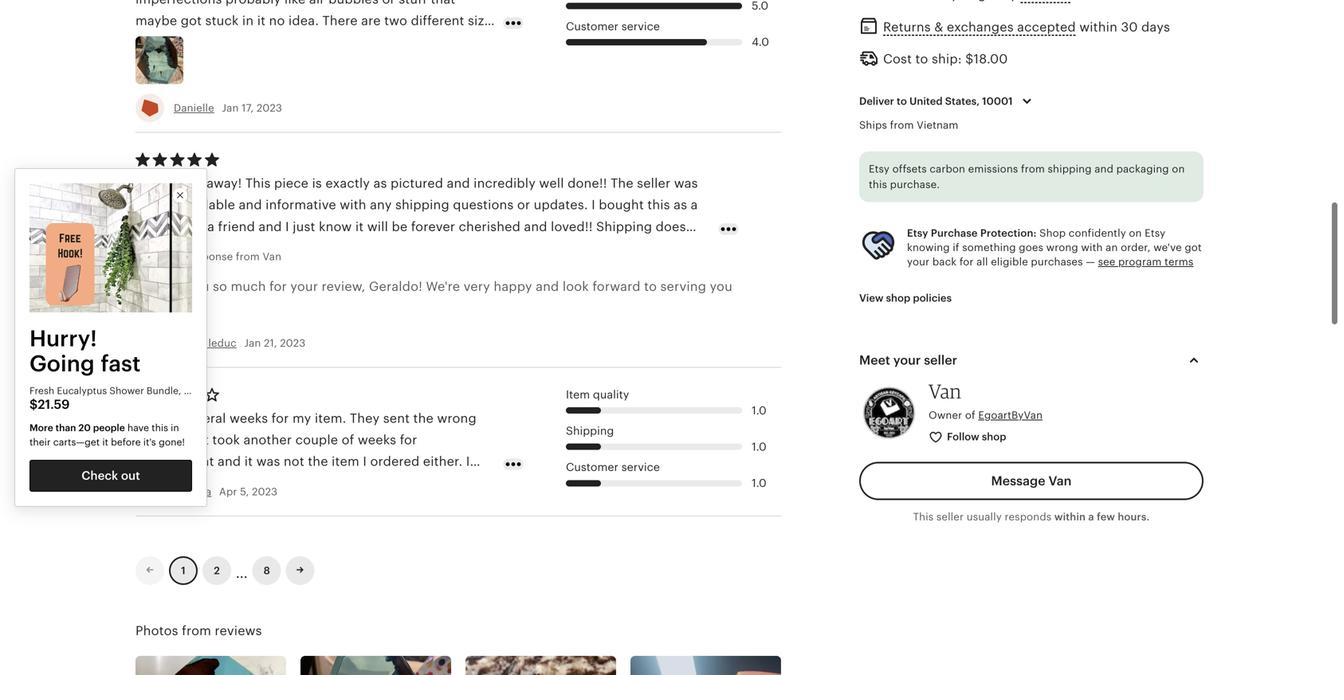 Task type: locate. For each thing, give the bounding box(es) containing it.
0 horizontal spatial it
[[102, 437, 108, 448]]

seller
[[637, 176, 671, 191], [924, 353, 958, 368], [937, 511, 964, 523]]

out
[[121, 469, 140, 483]]

seller left usually
[[937, 511, 964, 523]]

to left united
[[897, 95, 907, 107]]

1 horizontal spatial this
[[648, 198, 670, 212]]

0 vertical spatial service
[[622, 20, 660, 33]]

in
[[171, 423, 179, 434]]

1 vertical spatial your
[[290, 280, 318, 294]]

for inside i am blown away!  this piece is exactly as pictured and incredibly well done!!  the seller was always available and informative with any shipping questions or updates.  i bought this as a present for a friend and i just know it will be forever cherished and loved!!  shipping does take some time, but it is soooooo worth it!!!  highly recommend seller!
[[186, 220, 204, 234]]

2 customer from the top
[[566, 461, 619, 474]]

this up the does
[[648, 198, 670, 212]]

a left few
[[1089, 511, 1095, 523]]

1 vertical spatial customer service
[[566, 461, 660, 474]]

0 vertical spatial jan
[[222, 102, 239, 114]]

2023 for danielle jan 17, 2023
[[257, 102, 282, 114]]

customer service for 4.0
[[566, 20, 660, 33]]

jan left 21,
[[244, 337, 261, 349]]

0 vertical spatial with
[[340, 198, 367, 212]]

2 vertical spatial your
[[894, 353, 921, 368]]

1 vertical spatial 1.0
[[752, 441, 767, 453]]

0 vertical spatial 1.0
[[752, 405, 767, 417]]

van inside 'van owner of egoartbyvan'
[[929, 380, 962, 403]]

1 horizontal spatial you
[[710, 280, 733, 294]]

service for 4.0
[[622, 20, 660, 33]]

van image
[[860, 384, 919, 444]]

1 horizontal spatial to
[[897, 95, 907, 107]]

1 vertical spatial seller
[[924, 353, 958, 368]]

their
[[30, 437, 51, 448]]

returns & exchanges accepted within 30 days
[[884, 20, 1171, 34]]

few
[[1097, 511, 1116, 523]]

2 horizontal spatial a
[[1089, 511, 1095, 523]]

your left review,
[[290, 280, 318, 294]]

as down was
[[674, 198, 687, 212]]

with inside i am blown away!  this piece is exactly as pictured and incredibly well done!!  the seller was always available and informative with any shipping questions or updates.  i bought this as a present for a friend and i just know it will be forever cherished and loved!!  shipping does take some time, but it is soooooo worth it!!!  highly recommend seller!
[[340, 198, 367, 212]]

etsy inside shop confidently on etsy knowing if something goes wrong with an order, we've got your back for all eligible purchases —
[[1145, 227, 1166, 239]]

shop inside button
[[886, 292, 911, 304]]

1 horizontal spatial for
[[270, 280, 287, 294]]

bought
[[599, 198, 644, 212]]

0 horizontal spatial you
[[187, 280, 209, 294]]

0 horizontal spatial a
[[207, 220, 215, 234]]

0 horizontal spatial etsy
[[869, 163, 890, 175]]

2 1.0 from the top
[[752, 441, 767, 453]]

responds
[[1005, 511, 1052, 523]]

van inside button
[[1049, 474, 1072, 488]]

deliver
[[860, 95, 895, 107]]

van right message
[[1049, 474, 1072, 488]]

for down available
[[186, 220, 204, 234]]

this inside have this in their carts—get it before it's gone!
[[152, 423, 168, 434]]

1 vertical spatial van
[[929, 380, 962, 403]]

knowing
[[907, 242, 950, 254]]

0 vertical spatial as
[[374, 176, 387, 191]]

check out
[[82, 469, 140, 483]]

1 horizontal spatial on
[[1172, 163, 1185, 175]]

etsy up the we've
[[1145, 227, 1166, 239]]

and inside "etsy offsets carbon emissions from shipping and packaging on this purchase."
[[1095, 163, 1114, 175]]

for inside thank you so much for your review, geraldo! we're very happy and look forward to serving you again!
[[270, 280, 287, 294]]

shipping up shop
[[1048, 163, 1092, 175]]

on up order,
[[1130, 227, 1142, 239]]

always
[[136, 198, 177, 212]]

i down done!!
[[592, 198, 596, 212]]

this seller usually responds within a few hours.
[[914, 511, 1150, 523]]

offsets
[[893, 163, 927, 175]]

ships from vietnam
[[860, 119, 959, 131]]

1 vertical spatial to
[[897, 95, 907, 107]]

your inside meet your seller dropdown button
[[894, 353, 921, 368]]

something
[[963, 242, 1017, 254]]

0 vertical spatial is
[[312, 176, 322, 191]]

cherished
[[459, 220, 521, 234]]

1 horizontal spatial jan
[[244, 337, 261, 349]]

just
[[293, 220, 315, 234]]

than
[[56, 423, 76, 434]]

informative
[[266, 198, 336, 212]]

this up it's gone!
[[152, 423, 168, 434]]

1 vertical spatial within
[[1055, 511, 1086, 523]]

0 vertical spatial 2023
[[257, 102, 282, 114]]

terms
[[1165, 256, 1194, 268]]

this
[[245, 176, 271, 191], [914, 511, 934, 523]]

egoartbyvan
[[979, 410, 1043, 421]]

your inside shop confidently on etsy knowing if something goes wrong with an order, we've got your back for all eligible purchases —
[[907, 256, 930, 268]]

happy
[[494, 280, 532, 294]]

4.0
[[752, 36, 769, 48]]

blown
[[165, 176, 203, 191]]

2 service from the top
[[622, 461, 660, 474]]

present
[[136, 220, 183, 234]]

0 horizontal spatial this
[[245, 176, 271, 191]]

van
[[263, 251, 282, 263], [929, 380, 962, 403], [1049, 474, 1072, 488]]

1 vertical spatial with
[[1082, 242, 1103, 254]]

some
[[165, 241, 199, 256]]

1 customer from the top
[[566, 20, 619, 33]]

1 customer service from the top
[[566, 20, 660, 33]]

know
[[319, 220, 352, 234]]

2 vertical spatial 2023
[[252, 486, 278, 498]]

1 vertical spatial shipping
[[395, 198, 450, 212]]

0 vertical spatial customer
[[566, 20, 619, 33]]

with down the exactly
[[340, 198, 367, 212]]

1 horizontal spatial shipping
[[1048, 163, 1092, 175]]

is right but
[[274, 241, 284, 256]]

and down the or
[[524, 220, 548, 234]]

done!!
[[568, 176, 607, 191]]

etsy left offsets
[[869, 163, 890, 175]]

1 vertical spatial on
[[1130, 227, 1142, 239]]

0 horizontal spatial is
[[274, 241, 284, 256]]

from for vietnam
[[890, 119, 914, 131]]

0 horizontal spatial i
[[286, 220, 289, 234]]

1 horizontal spatial as
[[674, 198, 687, 212]]

0 horizontal spatial jan
[[222, 102, 239, 114]]

1 horizontal spatial etsy
[[907, 227, 929, 239]]

a down available
[[207, 220, 215, 234]]

message van
[[992, 474, 1072, 488]]

2 vertical spatial van
[[1049, 474, 1072, 488]]

2023 right 5,
[[252, 486, 278, 498]]

customer for 4.0
[[566, 20, 619, 33]]

1 horizontal spatial shop
[[982, 431, 1007, 443]]

0 vertical spatial your
[[907, 256, 930, 268]]

within
[[1080, 20, 1118, 34], [1055, 511, 1086, 523]]

0 vertical spatial seller
[[637, 176, 671, 191]]

from right emissions
[[1021, 163, 1045, 175]]

pictured
[[391, 176, 443, 191]]

2 horizontal spatial it
[[356, 220, 364, 234]]

you right serving at the top of the page
[[710, 280, 733, 294]]

2023 right the 17,
[[257, 102, 282, 114]]

it right but
[[262, 241, 270, 256]]

service
[[622, 20, 660, 33], [622, 461, 660, 474]]

1 vertical spatial is
[[274, 241, 284, 256]]

2 horizontal spatial to
[[916, 52, 929, 66]]

hurry!
[[30, 326, 97, 351]]

from up the much
[[236, 251, 260, 263]]

etsy inside "etsy offsets carbon emissions from shipping and packaging on this purchase."
[[869, 163, 890, 175]]

hurry! going fast
[[30, 326, 141, 376]]

as
[[374, 176, 387, 191], [674, 198, 687, 212]]

seller inside i am blown away!  this piece is exactly as pictured and incredibly well done!!  the seller was always available and informative with any shipping questions or updates.  i bought this as a present for a friend and i just know it will be forever cherished and loved!!  shipping does take some time, but it is soooooo worth it!!!  highly recommend seller!
[[637, 176, 671, 191]]

0 vertical spatial customer service
[[566, 20, 660, 33]]

0 horizontal spatial for
[[186, 220, 204, 234]]

van owner of egoartbyvan
[[929, 380, 1043, 421]]

0 vertical spatial within
[[1080, 20, 1118, 34]]

it down people
[[102, 437, 108, 448]]

0 horizontal spatial on
[[1130, 227, 1142, 239]]

0 vertical spatial shipping
[[1048, 163, 1092, 175]]

your right meet
[[894, 353, 921, 368]]

2 customer service from the top
[[566, 461, 660, 474]]

shipping inside "etsy offsets carbon emissions from shipping and packaging on this purchase."
[[1048, 163, 1092, 175]]

we've
[[1154, 242, 1182, 254]]

quality
[[593, 389, 629, 401]]

1 vertical spatial shop
[[982, 431, 1007, 443]]

0 vertical spatial this
[[869, 179, 888, 191]]

0 horizontal spatial to
[[644, 280, 657, 294]]

0 horizontal spatial this
[[152, 423, 168, 434]]

does
[[656, 220, 686, 234]]

you left so
[[187, 280, 209, 294]]

21,
[[264, 337, 277, 349]]

etsy purchase protection:
[[907, 227, 1037, 239]]

1 horizontal spatial this
[[914, 511, 934, 523]]

for
[[186, 220, 204, 234], [960, 256, 974, 268], [270, 280, 287, 294]]

1 vertical spatial for
[[960, 256, 974, 268]]

etsy up knowing
[[907, 227, 929, 239]]

with
[[340, 198, 367, 212], [1082, 242, 1103, 254]]

shop for follow
[[982, 431, 1007, 443]]

seller up owner
[[924, 353, 958, 368]]

1 vertical spatial this
[[914, 511, 934, 523]]

shipping down "item quality"
[[566, 425, 614, 437]]

and right friend
[[259, 220, 282, 234]]

patricia
[[174, 486, 212, 498]]

was
[[674, 176, 698, 191]]

your down knowing
[[907, 256, 930, 268]]

van right but
[[263, 251, 282, 263]]

2 vertical spatial to
[[644, 280, 657, 294]]

van up owner
[[929, 380, 962, 403]]

an
[[1106, 242, 1118, 254]]

customer service for 1.0
[[566, 461, 660, 474]]

1 vertical spatial service
[[622, 461, 660, 474]]

for right the much
[[270, 280, 287, 294]]

this left purchase.
[[869, 179, 888, 191]]

will
[[367, 220, 388, 234]]

this inside i am blown away!  this piece is exactly as pictured and incredibly well done!!  the seller was always available and informative with any shipping questions or updates.  i bought this as a present for a friend and i just know it will be forever cherished and loved!!  shipping does take some time, but it is soooooo worth it!!!  highly recommend seller!
[[648, 198, 670, 212]]

2 vertical spatial it
[[102, 437, 108, 448]]

soooooo
[[287, 241, 342, 256]]

shipping down pictured
[[395, 198, 450, 212]]

for left all
[[960, 256, 974, 268]]

1 vertical spatial this
[[648, 198, 670, 212]]

your inside thank you so much for your review, geraldo! we're very happy and look forward to serving you again!
[[290, 280, 318, 294]]

customer service
[[566, 20, 660, 33], [566, 461, 660, 474]]

$
[[966, 52, 974, 66]]

to left serving at the top of the page
[[644, 280, 657, 294]]

0 vertical spatial shop
[[886, 292, 911, 304]]

1 service from the top
[[622, 20, 660, 33]]

2 horizontal spatial this
[[869, 179, 888, 191]]

to right cost
[[916, 52, 929, 66]]

this left usually
[[914, 511, 934, 523]]

jan
[[222, 102, 239, 114], [244, 337, 261, 349]]

0 vertical spatial on
[[1172, 163, 1185, 175]]

shop down 'egoartbyvan'
[[982, 431, 1007, 443]]

0 horizontal spatial shipping
[[395, 198, 450, 212]]

and left packaging at the top of page
[[1095, 163, 1114, 175]]

within for a
[[1055, 511, 1086, 523]]

within left 30
[[1080, 20, 1118, 34]]

shipping inside i am blown away!  this piece is exactly as pictured and incredibly well done!!  the seller was always available and informative with any shipping questions or updates.  i bought this as a present for a friend and i just know it will be forever cherished and loved!!  shipping does take some time, but it is soooooo worth it!!!  highly recommend seller!
[[596, 220, 653, 234]]

2 horizontal spatial etsy
[[1145, 227, 1166, 239]]

2 vertical spatial a
[[1089, 511, 1095, 523]]

to
[[916, 52, 929, 66], [897, 95, 907, 107], [644, 280, 657, 294]]

view shop policies button
[[848, 284, 964, 313]]

shipping down bought
[[596, 220, 653, 234]]

1 horizontal spatial it
[[262, 241, 270, 256]]

1 horizontal spatial van
[[929, 380, 962, 403]]

2 vertical spatial 1.0
[[752, 477, 767, 490]]

1 vertical spatial 2023
[[280, 337, 306, 349]]

is right the piece
[[312, 176, 322, 191]]

1 horizontal spatial a
[[691, 198, 698, 212]]

2 vertical spatial for
[[270, 280, 287, 294]]

this inside i am blown away!  this piece is exactly as pictured and incredibly well done!!  the seller was always available and informative with any shipping questions or updates.  i bought this as a present for a friend and i just know it will be forever cherished and loved!!  shipping does take some time, but it is soooooo worth it!!!  highly recommend seller!
[[245, 176, 271, 191]]

more than 20 people
[[30, 423, 125, 434]]

on right packaging at the top of page
[[1172, 163, 1185, 175]]

seller right the "the"
[[637, 176, 671, 191]]

from for van
[[236, 251, 260, 263]]

with up —
[[1082, 242, 1103, 254]]

i left just
[[286, 220, 289, 234]]

shop right view
[[886, 292, 911, 304]]

people
[[93, 423, 125, 434]]

2 vertical spatial this
[[152, 423, 168, 434]]

0 vertical spatial shipping
[[596, 220, 653, 234]]

and inside thank you so much for your review, geraldo! we're very happy and look forward to serving you again!
[[536, 280, 559, 294]]

danielle link
[[174, 102, 214, 114]]

0 vertical spatial van
[[263, 251, 282, 263]]

1 vertical spatial i
[[286, 220, 289, 234]]

0 vertical spatial i
[[592, 198, 596, 212]]

as up any
[[374, 176, 387, 191]]

within left few
[[1055, 511, 1086, 523]]

and left look
[[536, 280, 559, 294]]

0 vertical spatial this
[[245, 176, 271, 191]]

to inside thank you so much for your review, geraldo! we're very happy and look forward to serving you again!
[[644, 280, 657, 294]]

2 horizontal spatial for
[[960, 256, 974, 268]]

this left the piece
[[245, 176, 271, 191]]

0 vertical spatial it
[[356, 220, 364, 234]]

shipping inside i am blown away!  this piece is exactly as pictured and incredibly well done!!  the seller was always available and informative with any shipping questions or updates.  i bought this as a present for a friend and i just know it will be forever cherished and loved!!  shipping does take some time, but it is soooooo worth it!!!  highly recommend seller!
[[395, 198, 450, 212]]

deliver to united states, 10001 button
[[848, 84, 1049, 118]]

it!!!
[[385, 241, 405, 256]]

from right ships
[[890, 119, 914, 131]]

1 you from the left
[[187, 280, 209, 294]]

0 vertical spatial to
[[916, 52, 929, 66]]

1 vertical spatial customer
[[566, 461, 619, 474]]

a down was
[[691, 198, 698, 212]]

1 1.0 from the top
[[752, 405, 767, 417]]

1 vertical spatial as
[[674, 198, 687, 212]]

jan left the 17,
[[222, 102, 239, 114]]

0 vertical spatial for
[[186, 220, 204, 234]]

to for cost
[[916, 52, 929, 66]]

2023 for patricia apr 5, 2023
[[252, 486, 278, 498]]

well
[[539, 176, 564, 191]]

see program terms
[[1099, 256, 1194, 268]]

incredibly
[[474, 176, 536, 191]]

meet your seller button
[[845, 341, 1218, 380]]

2023 right 21,
[[280, 337, 306, 349]]

within for 30
[[1080, 20, 1118, 34]]

ship:
[[932, 52, 962, 66]]

it left will
[[356, 220, 364, 234]]

to inside dropdown button
[[897, 95, 907, 107]]

shop inside 'button'
[[982, 431, 1007, 443]]

from right photos at the left
[[182, 624, 211, 638]]

2 horizontal spatial van
[[1049, 474, 1072, 488]]

again!
[[146, 301, 184, 316]]

0 horizontal spatial with
[[340, 198, 367, 212]]

0 horizontal spatial shop
[[886, 292, 911, 304]]

30
[[1122, 20, 1138, 34]]

order,
[[1121, 242, 1151, 254]]

1 horizontal spatial with
[[1082, 242, 1103, 254]]

emissions
[[969, 163, 1019, 175]]

going fast
[[30, 351, 141, 376]]

3 1.0 from the top
[[752, 477, 767, 490]]

shop for view
[[886, 292, 911, 304]]

it inside have this in their carts—get it before it's gone!
[[102, 437, 108, 448]]



Task type: describe. For each thing, give the bounding box(es) containing it.
shop confidently on etsy knowing if something goes wrong with an order, we've got your back for all eligible purchases —
[[907, 227, 1202, 268]]

highly
[[409, 241, 448, 256]]

briana
[[174, 337, 206, 349]]

meet
[[860, 353, 891, 368]]

more
[[30, 423, 53, 434]]

usually
[[967, 511, 1002, 523]]

have this in their carts—get it before it's gone!
[[30, 423, 185, 448]]

2
[[214, 565, 220, 577]]

on inside shop confidently on etsy knowing if something goes wrong with an order, we've got your back for all eligible purchases —
[[1130, 227, 1142, 239]]

from inside "etsy offsets carbon emissions from shipping and packaging on this purchase."
[[1021, 163, 1045, 175]]

it's gone!
[[143, 437, 185, 448]]

with inside shop confidently on etsy knowing if something goes wrong with an order, we've got your back for all eligible purchases —
[[1082, 242, 1103, 254]]

available
[[180, 198, 235, 212]]

but
[[238, 241, 259, 256]]

1 horizontal spatial is
[[312, 176, 322, 191]]

thank you so much for your review, geraldo! we're very happy and look forward to serving you again!
[[146, 280, 733, 316]]

1 vertical spatial jan
[[244, 337, 261, 349]]

0 vertical spatial a
[[691, 198, 698, 212]]

seller inside dropdown button
[[924, 353, 958, 368]]

response
[[184, 251, 233, 263]]

seller!
[[531, 241, 568, 256]]

2 you from the left
[[710, 280, 733, 294]]

view details of this review photo by danielle image
[[136, 36, 183, 84]]

any
[[370, 198, 392, 212]]

8 link
[[253, 556, 281, 585]]

egoartbyvan link
[[979, 410, 1043, 421]]

goes
[[1019, 242, 1044, 254]]

leduc
[[208, 337, 237, 349]]

for inside shop confidently on etsy knowing if something goes wrong with an order, we've got your back for all eligible purchases —
[[960, 256, 974, 268]]

etsy for etsy purchase protection:
[[907, 227, 929, 239]]

1 horizontal spatial i
[[592, 198, 596, 212]]

etsy for etsy offsets carbon emissions from shipping and packaging on this purchase.
[[869, 163, 890, 175]]

…
[[236, 559, 248, 582]]

view
[[860, 292, 884, 304]]

1 vertical spatial it
[[262, 241, 270, 256]]

service for 1.0
[[622, 461, 660, 474]]

worth
[[345, 241, 381, 256]]

all
[[977, 256, 989, 268]]

response from van
[[184, 251, 282, 263]]

loved!!
[[551, 220, 593, 234]]

shop
[[1040, 227, 1066, 239]]

take
[[136, 241, 162, 256]]

briana leduc link
[[174, 337, 237, 349]]

from for reviews
[[182, 624, 211, 638]]

forever
[[411, 220, 455, 234]]

1.0 for quality
[[752, 405, 767, 417]]

18.00
[[974, 52, 1008, 66]]

cost to ship: $ 18.00
[[884, 52, 1008, 66]]

deliver to united states, 10001
[[860, 95, 1013, 107]]

questions
[[453, 198, 514, 212]]

1 vertical spatial shipping
[[566, 425, 614, 437]]

8
[[264, 565, 270, 577]]

of
[[966, 410, 976, 421]]

very
[[464, 280, 490, 294]]

look
[[563, 280, 589, 294]]

days
[[1142, 20, 1171, 34]]

17,
[[242, 102, 254, 114]]

1.0 for service
[[752, 477, 767, 490]]

forward
[[593, 280, 641, 294]]

before
[[111, 437, 141, 448]]

got
[[1185, 242, 1202, 254]]

0 horizontal spatial van
[[263, 251, 282, 263]]

carts—get
[[53, 437, 100, 448]]

patricia link
[[174, 486, 212, 498]]

carbon
[[930, 163, 966, 175]]

returns & exchanges accepted button
[[884, 16, 1076, 39]]

reviews
[[215, 624, 262, 638]]

etsy offsets carbon emissions from shipping and packaging on this purchase.
[[869, 163, 1185, 191]]

1
[[181, 565, 186, 577]]

follow shop button
[[917, 423, 1020, 452]]

to for deliver
[[897, 95, 907, 107]]

geraldo!
[[369, 280, 423, 294]]

0 horizontal spatial as
[[374, 176, 387, 191]]

customer for 1.0
[[566, 461, 619, 474]]

and up friend
[[239, 198, 262, 212]]

thank
[[146, 280, 183, 294]]

follow
[[947, 431, 980, 443]]

vietnam
[[917, 119, 959, 131]]

back
[[933, 256, 957, 268]]

states,
[[946, 95, 980, 107]]

so
[[213, 280, 227, 294]]

review,
[[322, 280, 366, 294]]

on inside "etsy offsets carbon emissions from shipping and packaging on this purchase."
[[1172, 163, 1185, 175]]

wrong
[[1047, 242, 1079, 254]]

policies
[[913, 292, 952, 304]]

10001
[[983, 95, 1013, 107]]

meet your seller
[[860, 353, 958, 368]]

message
[[992, 474, 1046, 488]]

this inside "etsy offsets carbon emissions from shipping and packaging on this purchase."
[[869, 179, 888, 191]]

danielle
[[174, 102, 214, 114]]

the
[[611, 176, 634, 191]]

2 vertical spatial seller
[[937, 511, 964, 523]]

piece
[[274, 176, 309, 191]]

returns
[[884, 20, 931, 34]]

danielle jan 17, 2023
[[174, 102, 282, 114]]

and up questions
[[447, 176, 470, 191]]

i am blown away!  this piece is exactly as pictured and incredibly well done!!  the seller was always available and informative with any shipping questions or updates.  i bought this as a present for a friend and i just know it will be forever cherished and loved!!  shipping does take some time, but it is soooooo worth it!!!  highly recommend seller!
[[136, 176, 698, 256]]

updates.
[[534, 198, 588, 212]]

or
[[517, 198, 530, 212]]

purchases
[[1031, 256, 1083, 268]]

check
[[82, 469, 118, 483]]

we're
[[426, 280, 460, 294]]

$21.59
[[30, 398, 70, 412]]

1 vertical spatial a
[[207, 220, 215, 234]]

—
[[1086, 256, 1096, 268]]



Task type: vqa. For each thing, say whether or not it's contained in the screenshot.
ETSY PURCHASE PROTECTION: in the right top of the page
yes



